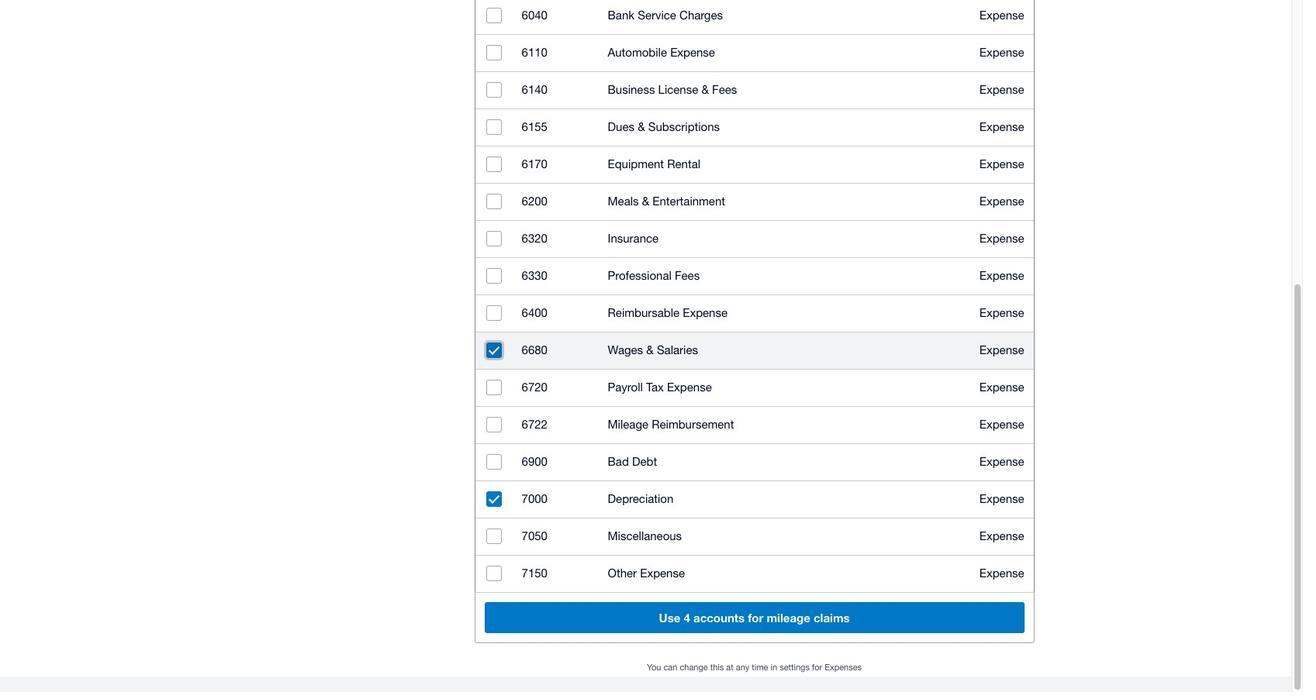 Task type: vqa. For each thing, say whether or not it's contained in the screenshot.
the "Manage menu toggle" icon to the top
no



Task type: describe. For each thing, give the bounding box(es) containing it.
can
[[664, 663, 678, 673]]

bad debt
[[608, 455, 657, 469]]

business license & fees
[[608, 83, 737, 96]]

miscellaneous
[[608, 530, 682, 543]]

payroll tax expense
[[608, 381, 712, 394]]

this
[[710, 663, 724, 673]]

expense for payroll tax expense
[[980, 381, 1025, 394]]

expense for professional fees
[[980, 269, 1025, 282]]

6200
[[522, 195, 548, 208]]

expense for depreciation
[[980, 493, 1025, 506]]

reimbursable expense
[[608, 306, 728, 320]]

1 horizontal spatial for
[[812, 663, 823, 673]]

6140
[[522, 83, 548, 96]]

in
[[771, 663, 778, 673]]

equipment
[[608, 157, 664, 171]]

7050
[[522, 530, 548, 543]]

equipment rental
[[608, 157, 701, 171]]

dues
[[608, 120, 635, 133]]

business
[[608, 83, 655, 96]]

0 vertical spatial fees
[[712, 83, 737, 96]]

6040
[[522, 9, 548, 22]]

reimbursable
[[608, 306, 680, 320]]

expense for automobile expense
[[980, 46, 1025, 59]]

expense for mileage reimbursement
[[980, 418, 1025, 431]]

meals & entertainment
[[608, 195, 725, 208]]

meals
[[608, 195, 639, 208]]

expense for miscellaneous
[[980, 530, 1025, 543]]

accounts
[[694, 611, 745, 625]]

use
[[659, 611, 681, 625]]

6110
[[522, 46, 548, 59]]

& right license
[[702, 83, 709, 96]]

other
[[608, 567, 637, 580]]

entertainment
[[653, 195, 725, 208]]

bank
[[608, 9, 635, 22]]

you
[[647, 663, 661, 673]]

mileage
[[608, 418, 649, 431]]

license
[[658, 83, 698, 96]]

wages & salaries
[[608, 344, 698, 357]]

tax
[[646, 381, 664, 394]]

& for salaries
[[646, 344, 654, 357]]

subscriptions
[[648, 120, 720, 133]]

professional fees
[[608, 269, 700, 282]]

wages
[[608, 344, 643, 357]]

mileage reimbursement
[[608, 418, 734, 431]]

6720
[[522, 381, 548, 394]]

charges
[[680, 9, 723, 22]]

& for entertainment
[[642, 195, 650, 208]]

insurance
[[608, 232, 659, 245]]

any
[[736, 663, 750, 673]]

expense for insurance
[[980, 232, 1025, 245]]

expense for meals & entertainment
[[980, 195, 1025, 208]]

bad
[[608, 455, 629, 469]]

0 vertical spatial for
[[748, 611, 764, 625]]

payroll
[[608, 381, 643, 394]]

other expense
[[608, 567, 685, 580]]

dues & subscriptions
[[608, 120, 720, 133]]



Task type: locate. For each thing, give the bounding box(es) containing it.
expense for other expense
[[980, 567, 1025, 580]]

expense
[[980, 9, 1025, 22], [670, 46, 715, 59], [980, 46, 1025, 59], [980, 83, 1025, 96], [980, 120, 1025, 133], [980, 157, 1025, 171], [980, 195, 1025, 208], [980, 232, 1025, 245], [980, 269, 1025, 282], [683, 306, 728, 320], [980, 306, 1025, 320], [980, 344, 1025, 357], [667, 381, 712, 394], [980, 381, 1025, 394], [980, 418, 1025, 431], [980, 455, 1025, 469], [980, 493, 1025, 506], [980, 530, 1025, 543], [640, 567, 685, 580], [980, 567, 1025, 580]]

fees
[[712, 83, 737, 96], [675, 269, 700, 282]]

&
[[702, 83, 709, 96], [638, 120, 645, 133], [642, 195, 650, 208], [646, 344, 654, 357]]

6680
[[522, 344, 548, 357]]

debt
[[632, 455, 657, 469]]

& right meals
[[642, 195, 650, 208]]

reimbursement
[[652, 418, 734, 431]]

expenses
[[825, 663, 862, 673]]

settings
[[780, 663, 810, 673]]

claims
[[814, 611, 850, 625]]

& for subscriptions
[[638, 120, 645, 133]]

change
[[680, 663, 708, 673]]

6400
[[522, 306, 548, 320]]

expense for reimbursable expense
[[980, 306, 1025, 320]]

expense for bad debt
[[980, 455, 1025, 469]]

automobile
[[608, 46, 667, 59]]

expense for equipment rental
[[980, 157, 1025, 171]]

1 vertical spatial for
[[812, 663, 823, 673]]

fees up the reimbursable expense
[[675, 269, 700, 282]]

1 vertical spatial fees
[[675, 269, 700, 282]]

expense for dues & subscriptions
[[980, 120, 1025, 133]]

for
[[748, 611, 764, 625], [812, 663, 823, 673]]

4
[[684, 611, 690, 625]]

expense for bank service charges
[[980, 9, 1025, 22]]

fees right license
[[712, 83, 737, 96]]

6722
[[522, 418, 548, 431]]

1 horizontal spatial fees
[[712, 83, 737, 96]]

expense for wages & salaries
[[980, 344, 1025, 357]]

7150
[[522, 567, 548, 580]]

for right settings
[[812, 663, 823, 673]]

6900
[[522, 455, 548, 469]]

for left mileage
[[748, 611, 764, 625]]

professional
[[608, 269, 672, 282]]

automobile expense
[[608, 46, 715, 59]]

& right wages
[[646, 344, 654, 357]]

0 horizontal spatial for
[[748, 611, 764, 625]]

expense for business license & fees
[[980, 83, 1025, 96]]

you can change this at any time in settings for expenses
[[647, 663, 862, 673]]

bank service charges
[[608, 9, 723, 22]]

6155
[[522, 120, 548, 133]]

at
[[726, 663, 734, 673]]

0 horizontal spatial fees
[[675, 269, 700, 282]]

rental
[[667, 157, 701, 171]]

6170
[[522, 157, 548, 171]]

service
[[638, 9, 676, 22]]

mileage
[[767, 611, 811, 625]]

7000
[[522, 493, 548, 506]]

use 4 accounts for mileage claims
[[659, 611, 850, 625]]

time
[[752, 663, 768, 673]]

salaries
[[657, 344, 698, 357]]

6320
[[522, 232, 548, 245]]

depreciation
[[608, 493, 674, 506]]

& right 'dues'
[[638, 120, 645, 133]]

6330
[[522, 269, 548, 282]]



